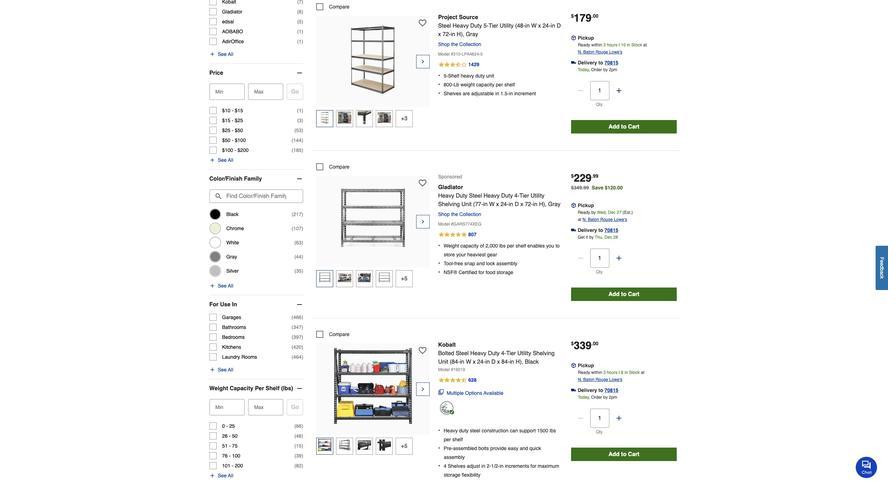 Task type: vqa. For each thing, say whether or not it's contained in the screenshot.
gladiator in the the gladiator heavy duty steel heavy duty 4-tier utility shelving unit (77-in w x 24-in d x 72-in h), gray
yes



Task type: locate. For each thing, give the bounding box(es) containing it.
) for garages
[[302, 315, 303, 321]]

3 1 from the top
[[299, 108, 302, 113]]

today for 179
[[578, 67, 589, 72]]

lowe's for 179
[[610, 50, 623, 55]]

( for 26 - 50
[[295, 434, 296, 439]]

heart outline image left bolted
[[419, 347, 427, 355]]

2 chevron right image from the top
[[420, 386, 426, 393]]

0 vertical spatial steel
[[438, 23, 451, 29]]

delivery up it
[[578, 228, 597, 233]]

within left 10
[[592, 42, 603, 47]]

1 vertical spatial steel
[[469, 193, 482, 199]]

all for weight capacity per shelf (lbs)
[[228, 474, 233, 479]]

1.5-
[[501, 91, 509, 97]]

+5 button for get
[[396, 271, 413, 288]]

15 ) from the top
[[302, 315, 303, 321]]

1 horizontal spatial duty
[[476, 73, 485, 79]]

ready left wed,
[[578, 210, 591, 215]]

2 vertical spatial utility
[[518, 351, 532, 357]]

0 vertical spatial +5 button
[[396, 271, 413, 288]]

• 5-shelf heavy duty unit • 800-lb weight capacity per shelf • shelves are adjustable in 1.5-in increment
[[438, 73, 536, 97]]

- down the $15 - $25
[[232, 128, 234, 133]]

• down 5 stars image
[[438, 243, 440, 249]]

) for chrome
[[302, 226, 303, 232]]

1 horizontal spatial d
[[515, 201, 519, 208]]

in inside ready within 3 hours | 10 in stock at n. baton rouge lowe's
[[627, 42, 631, 47]]

lowe's inside ready within 3 hours | 10 in stock at n. baton rouge lowe's
[[610, 50, 623, 55]]

go
[[291, 89, 299, 95], [291, 405, 299, 411]]

3 delivery to 70815 from the top
[[578, 388, 619, 394]]

it
[[586, 235, 588, 240]]

gray down source
[[466, 31, 478, 37]]

1 see from the top
[[218, 51, 227, 57]]

$50 up $50 - $100
[[235, 128, 243, 133]]

pickup image
[[571, 35, 576, 40], [571, 364, 576, 369]]

laundry rooms
[[222, 355, 257, 360]]

1 , from the top
[[589, 67, 590, 72]]

pickup down actual price $179.00 element
[[578, 35, 594, 41]]

capacity
[[477, 82, 495, 88], [461, 243, 479, 249]]

$ inside $ 229 .99
[[571, 173, 574, 179]]

1 # from the top
[[451, 52, 454, 57]]

• down 3.5 stars image
[[438, 73, 440, 79]]

shelf up assembled
[[453, 438, 463, 443]]

delivery for 339
[[578, 388, 597, 394]]

rooms
[[242, 355, 257, 360]]

1000003004 element
[[317, 163, 350, 171]]

| left 6
[[619, 371, 620, 376]]

compare inside "1003125234" element
[[329, 332, 350, 338]]

2 $ from the top
[[571, 173, 574, 179]]

144
[[293, 138, 302, 143]]

3 add to cart button from the top
[[571, 448, 677, 462]]

shelf right per
[[266, 386, 280, 392]]

0 vertical spatial $15
[[235, 108, 243, 113]]

2 compare from the top
[[329, 164, 350, 170]]

$
[[571, 13, 574, 19], [571, 173, 574, 179], [571, 341, 574, 347]]

hours inside ready within 3 hours | 10 in stock at n. baton rouge lowe's
[[607, 42, 618, 47]]

add to cart for 339
[[609, 452, 640, 458]]

1 stepper number input field with increment and decrement buttons number field from the top
[[591, 81, 610, 100]]

2 go from the top
[[291, 405, 299, 411]]

• left tool-
[[438, 261, 440, 267]]

6 ) from the top
[[302, 118, 303, 123]]

72- inside gladiator heavy duty steel heavy duty 4-tier utility shelving unit (77-in w x 24-in d x 72-in h), gray
[[525, 201, 533, 208]]

3.5 stars image
[[438, 61, 480, 69]]

utility inside kobalt bolted steel heavy duty 4-tier utility shelving unit (84-in w x 24-in d x 84-in h), black model # 19019
[[518, 351, 532, 357]]

2 truck filled image from the top
[[571, 388, 576, 393]]

minus image inside for use in button
[[296, 301, 303, 309]]

5- up the 800-
[[444, 73, 448, 79]]

at inside ready within 3 hours | 6 in stock at n. baton rouge lowe's
[[641, 371, 645, 376]]

hours for 179
[[607, 42, 618, 47]]

2 vertical spatial stepper number input field with increment and decrement buttons number field
[[591, 409, 610, 428]]

h), inside project source steel heavy duty 5-tier utility (48-in w x 24-in d x 72-in h), gray
[[457, 31, 465, 37]]

lbs inside • weight capacity of 2,000 lbs per shelf enables you to store your heaviest gear • tool-free snap and lock assembly • nsf® certified for food storage
[[500, 243, 506, 249]]

0 vertical spatial stock
[[632, 42, 643, 47]]

3 ready from the top
[[578, 371, 591, 376]]

0 vertical spatial 70815
[[605, 60, 619, 66]]

0 vertical spatial ( 1 )
[[297, 29, 303, 34]]

0 vertical spatial delivery
[[578, 60, 597, 66]]

- right the 76
[[229, 454, 231, 459]]

see all button down 101
[[209, 473, 233, 480]]

) for 26 - 50
[[302, 434, 303, 439]]

$ for 179
[[571, 13, 574, 19]]

baton inside ready within 3 hours | 6 in stock at n. baton rouge lowe's
[[584, 378, 595, 383]]

1 vertical spatial and
[[520, 446, 528, 452]]

1 all from the top
[[228, 51, 233, 57]]

h),
[[457, 31, 465, 37], [539, 201, 547, 208], [516, 359, 524, 366]]

.00 inside $ 179 .00
[[592, 13, 599, 19]]

) for 101 - 200
[[302, 464, 303, 469]]

39
[[296, 454, 302, 459]]

lbs right 2,000
[[500, 243, 506, 249]]

2 qty. from the top
[[596, 270, 604, 275]]

( 5 )
[[297, 19, 303, 24]]

3 see all from the top
[[218, 283, 233, 289]]

51 - 75
[[222, 444, 238, 449]]

per down 807 button
[[507, 243, 515, 249]]

2 order from the top
[[592, 395, 603, 400]]

qty. for 179
[[596, 102, 604, 107]]

23 ) from the top
[[302, 454, 303, 459]]

0 vertical spatial $
[[571, 13, 574, 19]]

plus image
[[209, 367, 215, 373], [616, 415, 623, 422]]

2 delivery to 70815 from the top
[[578, 228, 619, 233]]

1 vertical spatial heart outline image
[[419, 179, 427, 187]]

all down the 101 - 200
[[228, 474, 233, 479]]

steel for kobalt
[[456, 351, 469, 357]]

see down 101
[[218, 474, 227, 479]]

plus image
[[209, 51, 215, 57], [616, 87, 623, 94], [209, 157, 215, 163], [616, 255, 623, 262], [209, 283, 215, 289], [209, 474, 215, 479]]

wed,
[[597, 210, 607, 215]]

shop up model # 310-lpa4824-5
[[438, 41, 450, 47]]

$15 up the $15 - $25
[[235, 108, 243, 113]]

185
[[293, 148, 302, 153]]

gray up silver
[[227, 254, 237, 260]]

gray
[[466, 31, 478, 37], [549, 201, 561, 208], [227, 254, 237, 260]]

0 vertical spatial storage
[[497, 270, 514, 276]]

2 see from the top
[[218, 157, 227, 163]]

1 heart outline image from the top
[[419, 19, 427, 27]]

1 go button from the top
[[287, 84, 303, 100]]

1 gallery item 0 image from the top
[[334, 19, 412, 97]]

10
[[621, 42, 626, 47]]

1 vertical spatial lowe's
[[614, 217, 628, 222]]

n. down 179
[[578, 50, 582, 55]]

0 vertical spatial chevron right image
[[420, 218, 426, 226]]

2 1 from the top
[[299, 39, 302, 44]]

see all down silver
[[218, 283, 233, 289]]

2 horizontal spatial w
[[532, 23, 537, 29]]

can
[[510, 429, 518, 434]]

thumbnail image
[[318, 111, 332, 125], [338, 111, 352, 125], [358, 111, 372, 125], [378, 111, 391, 125], [318, 271, 332, 285], [338, 271, 352, 285], [358, 271, 372, 285], [378, 271, 391, 285], [318, 439, 332, 453], [338, 439, 352, 453], [358, 439, 372, 453], [378, 439, 391, 453]]

1 vertical spatial add
[[609, 291, 620, 298]]

heart outline image
[[419, 19, 427, 27], [419, 179, 427, 187], [419, 347, 427, 355]]

n. inside ready within 3 hours | 10 in stock at n. baton rouge lowe's
[[578, 50, 582, 55]]

66
[[296, 424, 302, 430]]

see for price
[[218, 157, 227, 163]]

1 compare from the top
[[329, 4, 350, 9]]

1 ) from the top
[[302, 9, 303, 14]]

compare inside the 1002864606 element
[[329, 4, 350, 9]]

2 vertical spatial add to cart button
[[571, 448, 677, 462]]

easy
[[508, 446, 519, 452]]

today , order by 2pm for 339
[[578, 395, 618, 400]]

2 vertical spatial n. baton rouge lowe's button
[[578, 377, 623, 384]]

1 vertical spatial $
[[571, 173, 574, 179]]

unit left (77-
[[462, 201, 472, 208]]

0 vertical spatial at
[[644, 42, 647, 47]]

4-
[[515, 193, 520, 199], [502, 351, 507, 357]]

$25 down the $15 - $25
[[222, 128, 231, 133]]

3 compare from the top
[[329, 332, 350, 338]]

2 cart from the top
[[628, 291, 640, 298]]

2 vertical spatial steel
[[456, 351, 469, 357]]

all down "adiroffice"
[[228, 51, 233, 57]]

3 left 10
[[604, 42, 606, 47]]

today for 339
[[578, 395, 589, 400]]

0 vertical spatial unit
[[462, 201, 472, 208]]

0 vertical spatial today , order by 2pm
[[578, 67, 618, 72]]

1 horizontal spatial shelving
[[533, 351, 555, 357]]

cart for 339
[[628, 452, 640, 458]]

ready within 3 hours | 6 in stock at n. baton rouge lowe's
[[578, 371, 645, 383]]

w inside kobalt bolted steel heavy duty 4-tier utility shelving unit (84-in w x 24-in d x 84-in h), black model # 19019
[[466, 359, 472, 366]]

and right easy
[[520, 446, 528, 452]]

capacity
[[230, 386, 254, 392]]

$100 - $200
[[222, 148, 249, 153]]

hours inside ready within 3 hours | 6 in stock at n. baton rouge lowe's
[[607, 371, 618, 376]]

0 vertical spatial compare
[[329, 4, 350, 9]]

steel
[[470, 429, 481, 434]]

5- left (48-
[[484, 23, 489, 29]]

n. for 179
[[578, 50, 582, 55]]

utility inside project source steel heavy duty 5-tier utility (48-in w x 24-in d x 72-in h), gray
[[500, 23, 514, 29]]

464
[[293, 355, 302, 360]]

lowe's
[[610, 50, 623, 55], [614, 217, 628, 222], [610, 378, 623, 383]]

Max number field
[[251, 400, 281, 412]]

2 vertical spatial pickup
[[578, 363, 594, 369]]

1 vertical spatial 5
[[481, 52, 483, 57]]

shop the collection link up model # 310-lpa4824-5
[[438, 41, 484, 47]]

0 vertical spatial shop the collection link
[[438, 41, 484, 47]]

1 vertical spatial +5 button
[[396, 438, 413, 455]]

steel inside kobalt bolted steel heavy duty 4-tier utility shelving unit (84-in w x 24-in d x 84-in h), black model # 19019
[[456, 351, 469, 357]]

( 8 )
[[297, 9, 303, 14]]

n. inside ready by wed, dec 27 (est.) at n. baton rouge lowe's
[[583, 217, 587, 222]]

Find Color/Finish Family text field
[[209, 190, 303, 203]]

1 add to cart from the top
[[609, 124, 640, 130]]

n. baton rouge lowe's button for 179
[[578, 48, 623, 56]]

- for 0
[[226, 424, 228, 430]]

1 horizontal spatial plus image
[[616, 415, 623, 422]]

• left are
[[438, 91, 440, 97]]

max down per
[[254, 405, 264, 411]]

1 | from the top
[[619, 42, 620, 47]]

min up the 0
[[216, 405, 224, 411]]

2 the from the top
[[451, 212, 458, 217]]

1 go from the top
[[291, 89, 299, 95]]

101
[[222, 464, 231, 469]]

0 vertical spatial and
[[477, 261, 485, 267]]

0 vertical spatial ready
[[578, 42, 591, 47]]

at for 179
[[644, 42, 647, 47]]

( 63 )
[[295, 240, 303, 246]]

model for model # 310-lpa4824-5
[[438, 52, 450, 57]]

8 • from the top
[[438, 446, 440, 452]]

min for weight capacity per shelf (lbs)
[[216, 405, 224, 411]]

shelf up the 1.5- at right top
[[505, 82, 515, 88]]

0 vertical spatial per
[[496, 82, 503, 88]]

unit inside kobalt bolted steel heavy duty 4-tier utility shelving unit (84-in w x 24-in d x 84-in h), black model # 19019
[[438, 359, 449, 366]]

1 vertical spatial pickup
[[578, 203, 594, 208]]

gallery item 0 image for 179
[[334, 19, 412, 97]]

and inside • weight capacity of 2,000 lbs per shelf enables you to store your heaviest gear • tool-free snap and lock assembly • nsf® certified for food storage
[[477, 261, 485, 267]]

ready for 339
[[578, 371, 591, 376]]

+5 button for today
[[396, 438, 413, 455]]

gallery item 0 image for 339
[[334, 348, 412, 426]]

stock inside ready within 3 hours | 10 in stock at n. baton rouge lowe's
[[632, 42, 643, 47]]

$15 - $25
[[222, 118, 243, 123]]

at right 6
[[641, 371, 645, 376]]

chevron right image for ready within 3 hours | 6 in stock at n. baton rouge lowe's
[[420, 386, 426, 393]]

2-
[[487, 464, 491, 470]]

add to cart button for 179
[[571, 120, 677, 134]]

steel for project
[[438, 23, 451, 29]]

0 vertical spatial baton
[[584, 50, 595, 55]]

shelf
[[505, 82, 515, 88], [516, 243, 526, 249], [453, 438, 463, 443]]

gear
[[487, 252, 497, 258]]

0 vertical spatial shop the collection
[[438, 41, 482, 47]]

70815 for 339
[[605, 388, 619, 394]]

15
[[296, 444, 302, 449]]

( 48 )
[[295, 434, 303, 439]]

Stepper number input field with increment and decrement buttons number field
[[591, 81, 610, 100], [591, 249, 610, 268], [591, 409, 610, 428]]

) for white
[[302, 240, 303, 246]]

1 for adiroffice
[[299, 39, 302, 44]]

0 vertical spatial truck filled image
[[571, 228, 576, 233]]

0 - 25
[[222, 424, 235, 430]]

628 button
[[438, 377, 563, 385]]

pickup for 179
[[578, 35, 594, 41]]

# for 310-lpa4824-5
[[451, 52, 454, 57]]

24- inside gladiator heavy duty steel heavy duty 4-tier utility shelving unit (77-in w x 24-in d x 72-in h), gray
[[501, 201, 509, 208]]

( for $100 - $200
[[292, 148, 293, 153]]

1 horizontal spatial storage
[[497, 270, 514, 276]]

3 gallery item 0 image from the top
[[334, 348, 412, 426]]

$50
[[235, 128, 243, 133], [222, 138, 231, 143]]

1 vertical spatial $25
[[222, 128, 231, 133]]

5 down the 8
[[299, 19, 302, 24]]

2 model from the top
[[438, 222, 450, 227]]

rouge inside ready by wed, dec 27 (est.) at n. baton rouge lowe's
[[601, 217, 613, 222]]

gladiator up edsal
[[222, 9, 242, 14]]

chat invite button image
[[856, 457, 878, 479]]

heart outline image for 179
[[419, 19, 427, 27]]

n. baton rouge lowe's button down wed,
[[583, 216, 628, 223]]

$100 down $50 - $100
[[222, 148, 233, 153]]

shelves inside • 5-shelf heavy duty unit • 800-lb weight capacity per shelf • shelves are adjustable in 1.5-in increment
[[444, 91, 462, 97]]

1 horizontal spatial $25
[[235, 118, 243, 123]]

gladiator inside gladiator heavy duty steel heavy duty 4-tier utility shelving unit (77-in w x 24-in d x 72-in h), gray
[[438, 184, 463, 191]]

7 ) from the top
[[302, 128, 303, 133]]

shelf left the enables
[[516, 243, 526, 249]]

) for aobabo
[[302, 29, 303, 34]]

per up pre-
[[444, 438, 451, 443]]

baton down actual price $179.00 element
[[584, 50, 595, 55]]

w right (77-
[[490, 201, 495, 208]]

0 vertical spatial gladiator
[[222, 9, 242, 14]]

2 vertical spatial minus image
[[577, 255, 585, 262]]

1 vertical spatial chevron right image
[[420, 386, 426, 393]]

1 vertical spatial ,
[[589, 395, 590, 400]]

h), right 84-
[[516, 359, 524, 366]]

$100 up $200 on the left
[[235, 138, 246, 143]]

within inside ready within 3 hours | 10 in stock at n. baton rouge lowe's
[[592, 42, 603, 47]]

2 # from the top
[[451, 222, 454, 227]]

minus image
[[296, 69, 303, 77], [296, 301, 303, 309], [296, 386, 303, 393], [577, 415, 585, 422]]

# down '(84-'
[[451, 368, 454, 373]]

2 see all button from the top
[[209, 157, 233, 164]]

n. baton rouge lowe's button down 6
[[578, 377, 623, 384]]

n. up it
[[583, 217, 587, 222]]

e up "b"
[[880, 263, 885, 266]]

( 1 )
[[297, 29, 303, 34], [297, 39, 303, 44], [297, 108, 303, 113]]

1 ( 1 ) from the top
[[297, 29, 303, 34]]

capacity inside • 5-shelf heavy duty unit • 800-lb weight capacity per shelf • shelves are adjustable in 1.5-in increment
[[477, 82, 495, 88]]

2 hours from the top
[[607, 371, 618, 376]]

- for $50
[[232, 138, 234, 143]]

within for 179
[[592, 42, 603, 47]]

2 today , order by 2pm from the top
[[578, 395, 618, 400]]

1 vertical spatial qty.
[[596, 270, 604, 275]]

1 for aobabo
[[299, 29, 302, 34]]

capacity up heaviest
[[461, 243, 479, 249]]

2 shop the collection link from the top
[[438, 212, 484, 217]]

1 model from the top
[[438, 52, 450, 57]]

see all button down $100 - $200
[[209, 157, 233, 164]]

0 vertical spatial 5-
[[484, 23, 489, 29]]

3 up ( 53 )
[[299, 118, 302, 123]]

go for price
[[291, 89, 299, 95]]

1 add from the top
[[609, 124, 620, 130]]

3 inside ready within 3 hours | 10 in stock at n. baton rouge lowe's
[[604, 42, 606, 47]]

0 vertical spatial ,
[[589, 67, 590, 72]]

2 today from the top
[[578, 395, 589, 400]]

capacity inside • weight capacity of 2,000 lbs per shelf enables you to store your heaviest gear • tool-free snap and lock assembly • nsf® certified for food storage
[[461, 243, 479, 249]]

Min number field
[[212, 400, 242, 412]]

shelf inside • heavy duty steel construction can support 1500 lbs per shelf • pre-assembled bolts provide easy and quick assembly • 4 shelves adjust in 2-1/2-in increments for maximum storage flexibility
[[453, 438, 463, 443]]

h), down source
[[457, 31, 465, 37]]

h), left pickup image
[[539, 201, 547, 208]]

3 inside ready within 3 hours | 6 in stock at n. baton rouge lowe's
[[604, 371, 606, 376]]

chevron right image
[[420, 218, 426, 226], [420, 386, 426, 393]]

2 +5 button from the top
[[396, 438, 413, 455]]

1 delivery to 70815 from the top
[[578, 60, 619, 66]]

( 35 )
[[295, 268, 303, 274]]

assembly inside • weight capacity of 2,000 lbs per shelf enables you to store your heaviest gear • tool-free snap and lock assembly • nsf® certified for food storage
[[497, 261, 518, 267]]

the up model # gars774xeg
[[451, 212, 458, 217]]

utility
[[500, 23, 514, 29], [531, 193, 545, 199], [518, 351, 532, 357]]

3 stepper number input field with increment and decrement buttons number field from the top
[[591, 409, 610, 428]]

( for 76 - 100
[[295, 454, 296, 459]]

baton
[[584, 50, 595, 55], [588, 217, 600, 222], [584, 378, 595, 383]]

shop the collection up model # 310-lpa4824-5
[[438, 41, 482, 47]]

actual price $179.00 element
[[571, 12, 599, 24]]

1003125234 element
[[317, 331, 350, 338]]

4 see all from the top
[[218, 367, 233, 373]]

0 horizontal spatial steel
[[438, 23, 451, 29]]

gladiator
[[222, 9, 242, 14], [438, 184, 463, 191]]

4 ) from the top
[[302, 39, 303, 44]]

add to cart
[[609, 124, 640, 130], [609, 291, 640, 298], [609, 452, 640, 458]]

0 vertical spatial pickup
[[578, 35, 594, 41]]

3 cart from the top
[[628, 452, 640, 458]]

b
[[880, 269, 885, 271]]

( for $10 - $15
[[297, 108, 299, 113]]

0 vertical spatial h),
[[457, 31, 465, 37]]

3 model from the top
[[438, 368, 450, 373]]

• left pre-
[[438, 446, 440, 452]]

107
[[293, 226, 302, 232]]

by right it
[[590, 235, 594, 240]]

.00 inside $ 339 .00
[[592, 341, 599, 347]]

1 +5 button from the top
[[396, 271, 413, 288]]

70815 button down ready within 3 hours | 6 in stock at n. baton rouge lowe's
[[605, 387, 619, 394]]

order for 339
[[592, 395, 603, 400]]

24-
[[543, 23, 551, 29], [501, 201, 509, 208], [478, 359, 486, 366]]

0 horizontal spatial black
[[227, 212, 239, 217]]

shop up model # gars774xeg
[[438, 212, 450, 217]]

truck filled image
[[571, 228, 576, 233], [571, 388, 576, 393]]

delivery right truck filled image
[[578, 60, 597, 66]]

baton for 339
[[584, 378, 595, 383]]

19 ) from the top
[[302, 355, 303, 360]]

# up 5 stars image
[[451, 222, 454, 227]]

d
[[880, 266, 885, 269]]

2pm down ready within 3 hours | 6 in stock at n. baton rouge lowe's
[[609, 395, 618, 400]]

8
[[299, 9, 302, 14]]

20 ) from the top
[[302, 424, 303, 430]]

hours left 10
[[607, 42, 618, 47]]

d
[[557, 23, 561, 29], [515, 201, 519, 208], [492, 359, 496, 366]]

1 vertical spatial today , order by 2pm
[[578, 395, 618, 400]]

h), inside kobalt bolted steel heavy duty 4-tier utility shelving unit (84-in w x 24-in d x 84-in h), black model # 19019
[[516, 359, 524, 366]]

- right 26 at the left of page
[[229, 434, 231, 439]]

heavy inside • heavy duty steel construction can support 1500 lbs per shelf • pre-assembled bolts provide easy and quick assembly • 4 shelves adjust in 2-1/2-in increments for maximum storage flexibility
[[444, 429, 458, 434]]

| inside ready within 3 hours | 10 in stock at n. baton rouge lowe's
[[619, 42, 620, 47]]

1 horizontal spatial tier
[[507, 351, 516, 357]]

weight up the store
[[444, 243, 459, 249]]

2 vertical spatial compare
[[329, 332, 350, 338]]

model up 5 stars image
[[438, 222, 450, 227]]

cart for 179
[[628, 124, 640, 130]]

2 add from the top
[[609, 291, 620, 298]]

3 all from the top
[[228, 283, 233, 289]]

72- inside project source steel heavy duty 5-tier utility (48-in w x 24-in d x 72-in h), gray
[[443, 31, 451, 37]]

black right 84-
[[525, 359, 539, 366]]

3 add to cart from the top
[[609, 452, 640, 458]]

w right '(84-'
[[466, 359, 472, 366]]

assembly inside • heavy duty steel construction can support 1500 lbs per shelf • pre-assembled bolts provide easy and quick assembly • 4 shelves adjust in 2-1/2-in increments for maximum storage flexibility
[[444, 455, 465, 461]]

2 pickup image from the top
[[571, 364, 576, 369]]

2 vertical spatial at
[[641, 371, 645, 376]]

2 horizontal spatial gray
[[549, 201, 561, 208]]

black
[[227, 212, 239, 217], [525, 359, 539, 366]]

pickup right pickup image
[[578, 203, 594, 208]]

|
[[619, 42, 620, 47], [619, 371, 620, 376]]

1 +5 from the top
[[401, 276, 408, 282]]

lowe's inside ready by wed, dec 27 (est.) at n. baton rouge lowe's
[[614, 217, 628, 222]]

(
[[297, 9, 299, 14], [297, 19, 299, 24], [297, 29, 299, 34], [297, 39, 299, 44], [297, 108, 299, 113], [297, 118, 299, 123], [295, 128, 296, 133], [292, 138, 293, 143], [292, 148, 293, 153], [292, 212, 293, 217], [292, 226, 293, 232], [295, 240, 296, 246], [295, 254, 296, 260], [295, 268, 296, 274], [292, 315, 293, 321], [292, 325, 293, 331], [292, 335, 293, 341], [292, 345, 293, 350], [292, 355, 293, 360], [295, 424, 296, 430], [295, 434, 296, 439], [295, 444, 296, 449], [295, 454, 296, 459], [295, 464, 296, 469]]

, down ready within 3 hours | 10 in stock at n. baton rouge lowe's
[[589, 67, 590, 72]]

d inside gladiator heavy duty steel heavy duty 4-tier utility shelving unit (77-in w x 24-in d x 72-in h), gray
[[515, 201, 519, 208]]

11 ) from the top
[[302, 226, 303, 232]]

0 horizontal spatial plus image
[[209, 367, 215, 373]]

certified
[[459, 270, 477, 276]]

1 vertical spatial 70815
[[605, 228, 619, 233]]

5 see from the top
[[218, 474, 227, 479]]

gladiator heavy duty steel heavy duty 4-tier utility shelving unit (77-in w x 24-in d x 72-in h), gray
[[438, 184, 561, 208]]

all for color/finish family
[[228, 283, 233, 289]]

) for $15 - $25
[[302, 118, 303, 123]]

pickup image down 179
[[571, 35, 576, 40]]

4 • from the top
[[438, 243, 440, 249]]

assembly right lock
[[497, 261, 518, 267]]

truck filled image
[[571, 60, 576, 65]]

f
[[880, 257, 885, 260]]

stock inside ready within 3 hours | 6 in stock at n. baton rouge lowe's
[[629, 371, 640, 376]]

w inside gladiator heavy duty steel heavy duty 4-tier utility shelving unit (77-in w x 24-in d x 72-in h), gray
[[490, 201, 495, 208]]

shop the collection link
[[438, 41, 484, 47], [438, 212, 484, 217]]

construction
[[482, 429, 509, 434]]

baton inside ready within 3 hours | 10 in stock at n. baton rouge lowe's
[[584, 50, 595, 55]]

and down heaviest
[[477, 261, 485, 267]]

( 466 )
[[292, 315, 303, 321]]

shelf
[[448, 73, 460, 79], [266, 386, 280, 392]]

baton down $ 339 .00
[[584, 378, 595, 383]]

| for 339
[[619, 371, 620, 376]]

rouge for 339
[[596, 378, 609, 383]]

minus image for +5
[[577, 255, 585, 262]]

minus image inside price button
[[296, 69, 303, 77]]

5 see all from the top
[[218, 474, 233, 479]]

0 horizontal spatial d
[[492, 359, 496, 366]]

$25 down $10 - $15
[[235, 118, 243, 123]]

1 ready from the top
[[578, 42, 591, 47]]

2 ready from the top
[[578, 210, 591, 215]]

0 vertical spatial n. baton rouge lowe's button
[[578, 48, 623, 56]]

- right the 0
[[226, 424, 228, 430]]

24- inside kobalt bolted steel heavy duty 4-tier utility shelving unit (84-in w x 24-in d x 84-in h), black model # 19019
[[478, 359, 486, 366]]

2 vertical spatial shelf
[[453, 438, 463, 443]]

at inside ready within 3 hours | 10 in stock at n. baton rouge lowe's
[[644, 42, 647, 47]]

gallery item 0 image
[[334, 19, 412, 97], [334, 180, 412, 258], [334, 348, 412, 426]]

stock for 339
[[629, 371, 640, 376]]

24- right (77-
[[501, 201, 509, 208]]

ready for 179
[[578, 42, 591, 47]]

2 horizontal spatial d
[[557, 23, 561, 29]]

1 vertical spatial min
[[216, 405, 224, 411]]

see all down "adiroffice"
[[218, 51, 233, 57]]

1 horizontal spatial unit
[[462, 201, 472, 208]]

minus image
[[577, 87, 585, 94], [296, 176, 303, 183], [577, 255, 585, 262]]

50
[[232, 434, 238, 439]]

1 horizontal spatial lbs
[[550, 429, 556, 434]]

1 vertical spatial 70815 button
[[605, 227, 619, 234]]

2 vertical spatial baton
[[584, 378, 595, 383]]

for inside • weight capacity of 2,000 lbs per shelf enables you to store your heaviest gear • tool-free snap and lock assembly • nsf® certified for food storage
[[479, 270, 485, 276]]

4- inside kobalt bolted steel heavy duty 4-tier utility shelving unit (84-in w x 24-in d x 84-in h), black model # 19019
[[502, 351, 507, 357]]

1 within from the top
[[592, 42, 603, 47]]

70815 button for 179
[[605, 59, 619, 66]]

1 horizontal spatial 5
[[481, 52, 483, 57]]

within inside ready within 3 hours | 6 in stock at n. baton rouge lowe's
[[592, 371, 603, 376]]

2 , from the top
[[589, 395, 590, 400]]

2 vertical spatial rouge
[[596, 378, 609, 383]]

dec inside ready by wed, dec 27 (est.) at n. baton rouge lowe's
[[608, 210, 616, 215]]

1 horizontal spatial w
[[490, 201, 495, 208]]

0 vertical spatial dec
[[608, 210, 616, 215]]

| inside ready within 3 hours | 6 in stock at n. baton rouge lowe's
[[619, 371, 620, 376]]

the
[[451, 41, 458, 47], [451, 212, 458, 217]]

see all button down "adiroffice"
[[209, 51, 233, 58]]

baton for 179
[[584, 50, 595, 55]]

( for gladiator
[[297, 9, 299, 14]]

0 vertical spatial rouge
[[596, 50, 609, 55]]

4- inside gladiator heavy duty steel heavy duty 4-tier utility shelving unit (77-in w x 24-in d x 72-in h), gray
[[515, 193, 520, 199]]

k
[[880, 277, 885, 279]]

shelving inside kobalt bolted steel heavy duty 4-tier utility shelving unit (84-in w x 24-in d x 84-in h), black model # 19019
[[533, 351, 555, 357]]

tier inside kobalt bolted steel heavy duty 4-tier utility shelving unit (84-in w x 24-in d x 84-in h), black model # 19019
[[507, 351, 516, 357]]

tier for 4-
[[507, 351, 516, 357]]

0 horizontal spatial 72-
[[443, 31, 451, 37]]

model inside kobalt bolted steel heavy duty 4-tier utility shelving unit (84-in w x 24-in d x 84-in h), black model # 19019
[[438, 368, 450, 373]]

2 +5 from the top
[[401, 444, 408, 450]]

utility inside gladiator heavy duty steel heavy duty 4-tier utility shelving unit (77-in w x 24-in d x 72-in h), gray
[[531, 193, 545, 199]]

for use in button
[[209, 296, 303, 314]]

ready within 3 hours | 10 in stock at n. baton rouge lowe's
[[578, 42, 647, 55]]

today , order by 2pm
[[578, 67, 618, 72], [578, 395, 618, 400]]

( 217 )
[[292, 212, 303, 217]]

3 heart outline image from the top
[[419, 347, 427, 355]]

(77-
[[473, 201, 484, 208]]

was price $349.99 element
[[571, 183, 592, 191]]

70815 button for 339
[[605, 387, 619, 394]]

1 vertical spatial cart
[[628, 291, 640, 298]]

n. inside ready within 3 hours | 6 in stock at n. baton rouge lowe's
[[578, 378, 582, 383]]

- down $25 - $50
[[232, 138, 234, 143]]

0 vertical spatial 4-
[[515, 193, 520, 199]]

101 - 200
[[222, 464, 243, 469]]

3 for 339
[[604, 371, 606, 376]]

( 15 )
[[295, 444, 303, 449]]

delivery to 70815 for 179
[[578, 60, 619, 66]]

storage right food
[[497, 270, 514, 276]]

1 horizontal spatial $15
[[235, 108, 243, 113]]

steel up (77-
[[469, 193, 482, 199]]

see all for weight capacity per shelf (lbs)
[[218, 474, 233, 479]]

to inside • weight capacity of 2,000 lbs per shelf enables you to store your heaviest gear • tool-free snap and lock assembly • nsf® certified for food storage
[[556, 243, 560, 249]]

# up 3.5 stars image
[[451, 52, 454, 57]]

3 see from the top
[[218, 283, 227, 289]]

quick
[[530, 446, 541, 452]]

2pm for 179
[[609, 67, 618, 72]]

within left 6
[[592, 371, 603, 376]]

2 .00 from the top
[[592, 341, 599, 347]]

$ inside $ 179 .00
[[571, 13, 574, 19]]

9 ) from the top
[[302, 148, 303, 153]]

8 ) from the top
[[302, 138, 303, 143]]

ready inside ready within 3 hours | 10 in stock at n. baton rouge lowe's
[[578, 42, 591, 47]]

397
[[293, 335, 302, 341]]

tier inside project source steel heavy duty 5-tier utility (48-in w x 24-in d x 72-in h), gray
[[489, 23, 498, 29]]

- for $100
[[235, 148, 236, 153]]

add to cart button
[[571, 120, 677, 134], [571, 288, 677, 301], [571, 448, 677, 462]]

44
[[296, 254, 302, 260]]

1 vertical spatial weight
[[209, 386, 228, 392]]

( 66 )
[[295, 424, 303, 430]]

, for 179
[[589, 67, 590, 72]]

0 vertical spatial weight
[[444, 243, 459, 249]]

5 up 1429 button
[[481, 52, 483, 57]]

1 $ from the top
[[571, 13, 574, 19]]

shelves right the 4
[[448, 464, 466, 470]]

1 vertical spatial hours
[[607, 371, 618, 376]]

h), inside gladiator heavy duty steel heavy duty 4-tier utility shelving unit (77-in w x 24-in d x 72-in h), gray
[[539, 201, 547, 208]]

1 cart from the top
[[628, 124, 640, 130]]

minus image for +3
[[577, 87, 585, 94]]

utility for shelving
[[518, 351, 532, 357]]

- down $10 - $15
[[232, 118, 234, 123]]

add for 179
[[609, 124, 620, 130]]

1 vertical spatial h),
[[539, 201, 547, 208]]

5
[[299, 19, 302, 24], [481, 52, 483, 57]]

0 vertical spatial add to cart
[[609, 124, 640, 130]]

1 qty. from the top
[[596, 102, 604, 107]]

all down laundry
[[228, 367, 233, 373]]

( for $25 - $50
[[295, 128, 296, 133]]

duty left steel
[[459, 429, 469, 434]]

0 horizontal spatial w
[[466, 359, 472, 366]]

3 ) from the top
[[302, 29, 303, 34]]

0 vertical spatial $100
[[235, 138, 246, 143]]

garages
[[222, 315, 241, 321]]

increments
[[505, 464, 530, 470]]

1 chevron right image from the top
[[420, 218, 426, 226]]

1 vertical spatial ready
[[578, 210, 591, 215]]

2 see all from the top
[[218, 157, 233, 163]]

13 ) from the top
[[302, 254, 303, 260]]

0 vertical spatial within
[[592, 42, 603, 47]]

1 vertical spatial stepper number input field with increment and decrement buttons number field
[[591, 249, 610, 268]]

rouge inside ready within 3 hours | 6 in stock at n. baton rouge lowe's
[[596, 378, 609, 383]]

1 vertical spatial |
[[619, 371, 620, 376]]

0 vertical spatial pickup image
[[571, 35, 576, 40]]

2 vertical spatial 3
[[604, 371, 606, 376]]

3 add from the top
[[609, 452, 620, 458]]

chevron right image
[[420, 58, 426, 65]]

see all down laundry
[[218, 367, 233, 373]]

0 vertical spatial 70815 button
[[605, 59, 619, 66]]

stepper number input field with increment and decrement buttons number field for 339
[[591, 409, 610, 428]]

- for 76
[[229, 454, 231, 459]]

2 vertical spatial add
[[609, 452, 620, 458]]

lowe's inside ready within 3 hours | 6 in stock at n. baton rouge lowe's
[[610, 378, 623, 383]]

order down ready within 3 hours | 6 in stock at n. baton rouge lowe's
[[592, 395, 603, 400]]

+5 for today
[[401, 444, 408, 450]]

0 horizontal spatial 4-
[[502, 351, 507, 357]]

- left $200 on the left
[[235, 148, 236, 153]]

collection up lpa4824- at the top right of page
[[460, 41, 482, 47]]

collection
[[460, 41, 482, 47], [460, 212, 482, 217]]

$ inside $ 339 .00
[[571, 341, 574, 347]]

weight
[[461, 82, 475, 88]]

- right 51
[[229, 444, 231, 449]]

+3 button
[[396, 110, 413, 127]]

d inside kobalt bolted steel heavy duty 4-tier utility shelving unit (84-in w x 24-in d x 84-in h), black model # 19019
[[492, 359, 496, 366]]

10 ) from the top
[[302, 212, 303, 217]]

delivery to 70815 up get it by thu, dec 28
[[578, 228, 619, 233]]

1 2pm from the top
[[609, 67, 618, 72]]

2 vertical spatial d
[[492, 359, 496, 366]]

25
[[229, 424, 235, 430]]

0 vertical spatial model
[[438, 52, 450, 57]]



Task type: describe. For each thing, give the bounding box(es) containing it.
7 • from the top
[[438, 428, 440, 435]]

200
[[235, 464, 243, 469]]

807 button
[[438, 231, 563, 239]]

pickup image for 339
[[571, 364, 576, 369]]

70815 for 179
[[605, 60, 619, 66]]

0
[[222, 424, 225, 430]]

d inside project source steel heavy duty 5-tier utility (48-in w x 24-in d x 72-in h), gray
[[557, 23, 561, 29]]

family
[[244, 176, 262, 182]]

see all button for color/finish family
[[209, 283, 233, 290]]

you
[[547, 243, 555, 249]]

pre-
[[444, 446, 453, 452]]

actual price $339.00 element
[[571, 340, 599, 352]]

1500
[[538, 429, 549, 434]]

) for silver
[[302, 268, 303, 274]]

0 vertical spatial $25
[[235, 118, 243, 123]]

1 collection from the top
[[460, 41, 482, 47]]

) for 76 - 100
[[302, 454, 303, 459]]

- for $10
[[232, 108, 234, 113]]

179
[[574, 12, 592, 24]]

use
[[220, 302, 231, 308]]

see for weight capacity per shelf (lbs)
[[218, 474, 227, 479]]

rouge for 179
[[596, 50, 609, 55]]

6
[[621, 371, 624, 376]]

1002864606 element
[[317, 3, 350, 10]]

$349.99 save $120.00
[[571, 185, 623, 191]]

see all for color/finish family
[[218, 283, 233, 289]]

n. baton rouge lowe's button for 339
[[578, 377, 623, 384]]

shelf inside • 5-shelf heavy duty unit • 800-lb weight capacity per shelf • shelves are adjustable in 1.5-in increment
[[505, 82, 515, 88]]

duty inside • 5-shelf heavy duty unit • 800-lb weight capacity per shelf • shelves are adjustable in 1.5-in increment
[[476, 73, 485, 79]]

2 collection from the top
[[460, 212, 482, 217]]

free
[[455, 261, 463, 267]]

baton inside ready by wed, dec 27 (est.) at n. baton rouge lowe's
[[588, 217, 600, 222]]

of
[[480, 243, 484, 249]]

project
[[438, 14, 458, 20]]

( 1 ) for $10 - $15
[[297, 108, 303, 113]]

minus image inside color/finish family button
[[296, 176, 303, 183]]

per inside • heavy duty steel construction can support 1500 lbs per shelf • pre-assembled bolts provide easy and quick assembly • 4 shelves adjust in 2-1/2-in increments for maximum storage flexibility
[[444, 438, 451, 443]]

truck filled image for get
[[571, 228, 576, 233]]

( for edsal
[[297, 19, 299, 24]]

5- inside project source steel heavy duty 5-tier utility (48-in w x 24-in d x 72-in h), gray
[[484, 23, 489, 29]]

1 vertical spatial n. baton rouge lowe's button
[[583, 216, 628, 223]]

# inside kobalt bolted steel heavy duty 4-tier utility shelving unit (84-in w x 24-in d x 84-in h), black model # 19019
[[451, 368, 454, 373]]

for use in
[[209, 302, 237, 308]]

f e e d b a c k
[[880, 257, 885, 279]]

adiroffice
[[222, 39, 244, 44]]

0 vertical spatial 5
[[299, 19, 302, 24]]

1 see all from the top
[[218, 51, 233, 57]]

at for 339
[[641, 371, 645, 376]]

• heavy duty steel construction can support 1500 lbs per shelf • pre-assembled bolts provide easy and quick assembly • 4 shelves adjust in 2-1/2-in increments for maximum storage flexibility
[[438, 428, 560, 479]]

) for 0 - 25
[[302, 424, 303, 430]]

4.5 stars image
[[438, 377, 477, 385]]

gladiator for gladiator heavy duty steel heavy duty 4-tier utility shelving unit (77-in w x 24-in d x 72-in h), gray
[[438, 184, 463, 191]]

1/2-
[[491, 464, 500, 470]]

1 vertical spatial 3
[[299, 118, 302, 123]]

shelf inside • weight capacity of 2,000 lbs per shelf enables you to store your heaviest gear • tool-free snap and lock assembly • nsf® certified for food storage
[[516, 243, 526, 249]]

466
[[293, 315, 302, 321]]

plus image inside see all button
[[209, 367, 215, 373]]

4 all from the top
[[228, 367, 233, 373]]

2 • from the top
[[438, 82, 440, 88]]

19019
[[454, 368, 465, 373]]

chrome
[[227, 226, 244, 232]]

( 420 )
[[292, 345, 303, 350]]

kobalt bolted steel heavy duty 4-tier utility shelving unit (84-in w x 24-in d x 84-in h), black model # 19019
[[438, 342, 555, 373]]

1 vertical spatial plus image
[[616, 415, 623, 422]]

qty. for 339
[[596, 430, 604, 435]]

source
[[459, 14, 478, 20]]

$200
[[238, 148, 249, 153]]

82
[[296, 464, 302, 469]]

2 delivery from the top
[[578, 228, 597, 233]]

) for edsal
[[302, 19, 303, 24]]

( 3 )
[[297, 118, 303, 123]]

shelf inside button
[[266, 386, 280, 392]]

1 for $10 - $15
[[299, 108, 302, 113]]

( for adiroffice
[[297, 39, 299, 44]]

by down ready within 3 hours | 6 in stock at n. baton rouge lowe's
[[604, 395, 608, 400]]

1 vertical spatial $15
[[222, 118, 231, 123]]

kitchens
[[222, 345, 241, 350]]

( for white
[[295, 240, 296, 246]]

store
[[444, 252, 455, 258]]

( for kitchens
[[292, 345, 293, 350]]

) for black
[[302, 212, 303, 217]]

2 add to cart button from the top
[[571, 288, 677, 301]]

model for model # gars774xeg
[[438, 222, 450, 227]]

+3
[[401, 116, 408, 122]]

2 gallery item 0 image from the top
[[334, 180, 412, 258]]

2 pickup from the top
[[578, 203, 594, 208]]

2pm for 339
[[609, 395, 618, 400]]

26 - 50
[[222, 434, 238, 439]]

pickup image
[[571, 203, 576, 208]]

gray inside project source steel heavy duty 5-tier utility (48-in w x 24-in d x 72-in h), gray
[[466, 31, 478, 37]]

for
[[209, 302, 219, 308]]

at inside ready by wed, dec 27 (est.) at n. baton rouge lowe's
[[578, 217, 582, 222]]

( for 0 - 25
[[295, 424, 296, 430]]

adjust
[[467, 464, 480, 470]]

see all for price
[[218, 157, 233, 163]]

$10 - $15
[[222, 108, 243, 113]]

2 vertical spatial gray
[[227, 254, 237, 260]]

( for 101 - 200
[[295, 464, 296, 469]]

( 1 ) for adiroffice
[[297, 39, 303, 44]]

gray inside gladiator heavy duty steel heavy duty 4-tier utility shelving unit (77-in w x 24-in d x 72-in h), gray
[[549, 201, 561, 208]]

compare for 339
[[329, 332, 350, 338]]

ready by wed, dec 27 (est.) at n. baton rouge lowe's
[[578, 210, 633, 222]]

in
[[232, 302, 237, 308]]

63
[[296, 240, 302, 246]]

310-
[[454, 52, 462, 57]]

) for adiroffice
[[302, 39, 303, 44]]

2 add to cart from the top
[[609, 291, 640, 298]]

shelf inside • 5-shelf heavy duty unit • 800-lb weight capacity per shelf • shelves are adjustable in 1.5-in increment
[[448, 73, 460, 79]]

per inside • 5-shelf heavy duty unit • 800-lb weight capacity per shelf • shelves are adjustable in 1.5-in increment
[[496, 82, 503, 88]]

$ 179 .00
[[571, 12, 599, 24]]

4 see all button from the top
[[209, 367, 233, 374]]

( for laundry rooms
[[292, 355, 293, 360]]

shelving inside gladiator heavy duty steel heavy duty 4-tier utility shelving unit (77-in w x 24-in d x 72-in h), gray
[[438, 201, 460, 208]]

weight inside button
[[209, 386, 228, 392]]

w inside project source steel heavy duty 5-tier utility (48-in w x 24-in d x 72-in h), gray
[[532, 23, 537, 29]]

9 • from the top
[[438, 464, 440, 470]]

for inside • heavy duty steel construction can support 1500 lbs per shelf • pre-assembled bolts provide easy and quick assembly • 4 shelves adjust in 2-1/2-in increments for maximum storage flexibility
[[531, 464, 537, 470]]

bolts
[[479, 446, 489, 452]]

duty inside kobalt bolted steel heavy duty 4-tier utility shelving unit (84-in w x 24-in d x 84-in h), black model # 19019
[[488, 351, 500, 357]]

compare inside 1000003004 element
[[329, 164, 350, 170]]

5 stars image
[[438, 231, 477, 239]]

0 horizontal spatial $25
[[222, 128, 231, 133]]

.00 for 179
[[592, 13, 599, 19]]

white
[[227, 240, 239, 246]]

$120.00
[[605, 185, 623, 191]]

) for gladiator
[[302, 9, 303, 14]]

$50 - $100
[[222, 138, 246, 143]]

shelves inside • heavy duty steel construction can support 1500 lbs per shelf • pre-assembled bolts provide easy and quick assembly • 4 shelves adjust in 2-1/2-in increments for maximum storage flexibility
[[448, 464, 466, 470]]

see all button for price
[[209, 157, 233, 164]]

1 the from the top
[[451, 41, 458, 47]]

$ for 229
[[571, 173, 574, 179]]

tier inside gladiator heavy duty steel heavy duty 4-tier utility shelving unit (77-in w x 24-in d x 72-in h), gray
[[520, 193, 529, 199]]

go for weight capacity per shelf (lbs)
[[291, 405, 299, 411]]

1 • from the top
[[438, 73, 440, 79]]

weight capacity per shelf (lbs)
[[209, 386, 293, 392]]

max for price
[[254, 89, 264, 95]]

heavy inside kobalt bolted steel heavy duty 4-tier utility shelving unit (84-in w x 24-in d x 84-in h), black model # 19019
[[471, 351, 487, 357]]

see all button for weight capacity per shelf (lbs)
[[209, 473, 233, 480]]

gars774xeg
[[454, 222, 482, 227]]

$349.99
[[571, 185, 589, 191]]

chevron right image for ready by wed, dec 27 (est.) at n. baton rouge lowe's
[[420, 218, 426, 226]]

assembled
[[453, 446, 477, 452]]

2 shop from the top
[[438, 212, 450, 217]]

multiple options available
[[447, 391, 504, 397]]

duty inside • heavy duty steel construction can support 1500 lbs per shelf • pre-assembled bolts provide easy and quick assembly • 4 shelves adjust in 2-1/2-in increments for maximum storage flexibility
[[459, 429, 469, 434]]

heavy inside project source steel heavy duty 5-tier utility (48-in w x 24-in d x 72-in h), gray
[[453, 23, 469, 29]]

100
[[232, 454, 240, 459]]

unit inside gladiator heavy duty steel heavy duty 4-tier utility shelving unit (77-in w x 24-in d x 72-in h), gray
[[462, 201, 472, 208]]

1 shop the collection from the top
[[438, 41, 482, 47]]

( for 51 - 75
[[295, 444, 296, 449]]

black image
[[440, 402, 454, 416]]

( for chrome
[[292, 226, 293, 232]]

1 shop the collection link from the top
[[438, 41, 484, 47]]

628
[[469, 378, 477, 383]]

1 vertical spatial dec
[[605, 235, 612, 240]]

( 185 )
[[292, 148, 303, 153]]

aobabo
[[222, 29, 243, 34]]

4 see from the top
[[218, 367, 227, 373]]

by inside ready by wed, dec 27 (est.) at n. baton rouge lowe's
[[592, 210, 596, 215]]

$10
[[222, 108, 231, 113]]

1 vertical spatial $100
[[222, 148, 233, 153]]

weight inside • weight capacity of 2,000 lbs per shelf enables you to store your heaviest gear • tool-free snap and lock assembly • nsf® certified for food storage
[[444, 243, 459, 249]]

order for 179
[[592, 67, 603, 72]]

( for aobabo
[[297, 29, 299, 34]]

$ for 339
[[571, 341, 574, 347]]

) for $100 - $200
[[302, 148, 303, 153]]

c
[[880, 274, 885, 277]]

1 e from the top
[[880, 260, 885, 263]]

bedrooms
[[222, 335, 245, 341]]

( for bathrooms
[[292, 325, 293, 331]]

utility for (48-
[[500, 23, 514, 29]]

flexibility
[[462, 473, 481, 479]]

5 • from the top
[[438, 261, 440, 267]]

options
[[465, 391, 483, 397]]

1429
[[469, 62, 480, 67]]

( for $15 - $25
[[297, 118, 299, 123]]

pickup for 339
[[578, 363, 594, 369]]

a
[[880, 271, 885, 274]]

lock
[[486, 261, 495, 267]]

2 heart outline image from the top
[[419, 179, 427, 187]]

0 vertical spatial $50
[[235, 128, 243, 133]]

) for $10 - $15
[[302, 108, 303, 113]]

2 70815 from the top
[[605, 228, 619, 233]]

in inside ready within 3 hours | 6 in stock at n. baton rouge lowe's
[[625, 371, 628, 376]]

price
[[209, 70, 223, 76]]

, for 339
[[589, 395, 590, 400]]

2,000
[[486, 243, 498, 249]]

2 70815 button from the top
[[605, 227, 619, 234]]

enables
[[528, 243, 545, 249]]

by down ready within 3 hours | 10 in stock at n. baton rouge lowe's
[[604, 67, 608, 72]]

project source steel heavy duty 5-tier utility (48-in w x 24-in d x 72-in h), gray
[[438, 14, 561, 37]]

3 • from the top
[[438, 91, 440, 97]]

) for gray
[[302, 254, 303, 260]]

347
[[293, 325, 302, 331]]

compare for 179
[[329, 4, 350, 9]]

and inside • heavy duty steel construction can support 1500 lbs per shelf • pre-assembled bolts provide easy and quick assembly • 4 shelves adjust in 2-1/2-in increments for maximum storage flexibility
[[520, 446, 528, 452]]

76 - 100
[[222, 454, 240, 459]]

lbs inside • heavy duty steel construction can support 1500 lbs per shelf • pre-assembled bolts provide easy and quick assembly • 4 shelves adjust in 2-1/2-in increments for maximum storage flexibility
[[550, 429, 556, 434]]

2 e from the top
[[880, 263, 885, 266]]

5- inside • 5-shelf heavy duty unit • 800-lb weight capacity per shelf • shelves are adjustable in 1.5-in increment
[[444, 73, 448, 79]]

2 shop the collection from the top
[[438, 212, 482, 217]]

price button
[[209, 64, 303, 82]]

1 shop from the top
[[438, 41, 450, 47]]

6 • from the top
[[438, 270, 440, 276]]

black inside kobalt bolted steel heavy duty 4-tier utility shelving unit (84-in w x 24-in d x 84-in h), black model # 19019
[[525, 359, 539, 366]]

75
[[232, 444, 238, 449]]

ready inside ready by wed, dec 27 (est.) at n. baton rouge lowe's
[[578, 210, 591, 215]]

duty inside project source steel heavy duty 5-tier utility (48-in w x 24-in d x 72-in h), gray
[[471, 23, 482, 29]]

) for bedrooms
[[302, 335, 303, 341]]

thu,
[[595, 235, 604, 240]]

add to cart for 179
[[609, 124, 640, 130]]

go button for weight capacity per shelf (lbs)
[[287, 400, 303, 416]]

) for kitchens
[[302, 345, 303, 350]]

delivery to 70815 for 339
[[578, 388, 619, 394]]

multiple
[[447, 391, 464, 397]]

28
[[614, 235, 618, 240]]

• weight capacity of 2,000 lbs per shelf enables you to store your heaviest gear • tool-free snap and lock assembly • nsf® certified for food storage
[[438, 243, 560, 276]]

nsf®
[[444, 270, 458, 276]]

gladiator for gladiator
[[222, 9, 242, 14]]

steel inside gladiator heavy duty steel heavy duty 4-tier utility shelving unit (77-in w x 24-in d x 72-in h), gray
[[469, 193, 482, 199]]

53
[[296, 128, 302, 133]]

provide
[[491, 446, 507, 452]]

actual price $229.99 element
[[571, 172, 599, 184]]

storage inside • weight capacity of 2,000 lbs per shelf enables you to store your heaviest gear • tool-free snap and lock assembly • nsf® certified for food storage
[[497, 270, 514, 276]]

1 see all button from the top
[[209, 51, 233, 58]]

available
[[484, 391, 504, 397]]

2 stepper number input field with increment and decrement buttons number field from the top
[[591, 249, 610, 268]]

storage inside • heavy duty steel construction can support 1500 lbs per shelf • pre-assembled bolts provide easy and quick assembly • 4 shelves adjust in 2-1/2-in increments for maximum storage flexibility
[[444, 473, 461, 479]]

unit
[[486, 73, 494, 79]]

kobalt
[[438, 342, 456, 349]]

color/finish family
[[209, 176, 262, 182]]

| for 179
[[619, 42, 620, 47]]

24- inside project source steel heavy duty 5-tier utility (48-in w x 24-in d x 72-in h), gray
[[543, 23, 551, 29]]

per inside • weight capacity of 2,000 lbs per shelf enables you to store your heaviest gear • tool-free snap and lock assembly • nsf® certified for food storage
[[507, 243, 515, 249]]

( for gray
[[295, 254, 296, 260]]

color/finish
[[209, 176, 243, 182]]

( 464 )
[[292, 355, 303, 360]]

0 horizontal spatial $50
[[222, 138, 231, 143]]

max for weight capacity per shelf (lbs)
[[254, 405, 264, 411]]

n. for 339
[[578, 378, 582, 383]]



